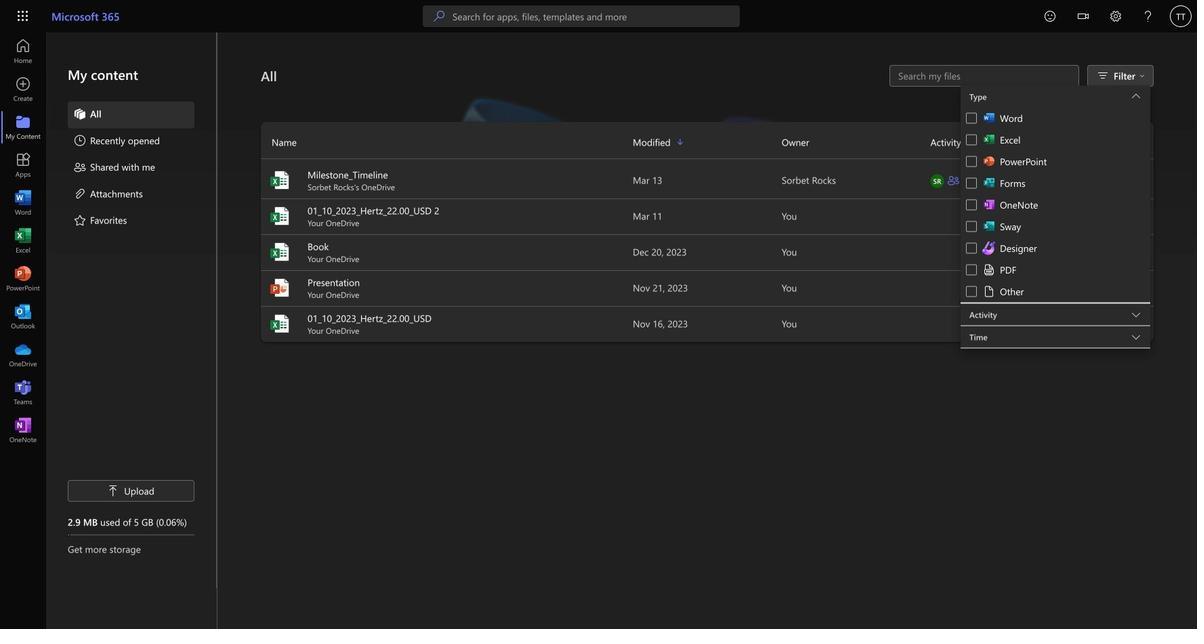 Task type: vqa. For each thing, say whether or not it's contained in the screenshot.
Excel image in the Name 01_10_2023_Hertz_22.00_USD 2 cell
yes



Task type: locate. For each thing, give the bounding box(es) containing it.
excel image down powerpoint image
[[269, 313, 291, 335]]

teams image
[[16, 386, 30, 400]]

application
[[0, 33, 1197, 629]]

designer checkbox item
[[961, 237, 1150, 259]]

excel checkbox item
[[961, 129, 1150, 151]]

excel image inside name 01_10_2023_hertz_22.00_usd cell
[[269, 313, 291, 335]]

excel image for name milestone_timeline cell
[[269, 169, 291, 191]]

onenote image
[[16, 424, 30, 438]]

0 horizontal spatial menu
[[68, 102, 194, 235]]

excel image up excel icon
[[269, 169, 291, 191]]

displaying 5 out of 7 files. status
[[890, 65, 1079, 87]]

excel image down excel icon
[[269, 241, 291, 263]]

excel image for name 01_10_2023_hertz_22.00_usd cell
[[269, 313, 291, 335]]

create image
[[16, 83, 30, 96]]

excel image
[[269, 205, 291, 227]]

None search field
[[423, 5, 740, 27]]

other checkbox item
[[961, 280, 1150, 303]]

menu
[[68, 102, 194, 235], [961, 107, 1150, 303]]

excel image
[[269, 169, 291, 191], [16, 234, 30, 248], [269, 241, 291, 263], [269, 313, 291, 335]]

Search box. Suggestions appear as you type. search field
[[452, 5, 740, 27]]

excel image inside name milestone_timeline cell
[[269, 169, 291, 191]]

row
[[261, 131, 1154, 159]]

onedrive image
[[16, 348, 30, 362]]

powerpoint image
[[16, 272, 30, 286]]

powerpoint image
[[269, 277, 291, 299]]

sway checkbox item
[[961, 216, 1150, 237]]

excel image for name book cell
[[269, 241, 291, 263]]

banner
[[0, 0, 1197, 35]]

excel image inside name book cell
[[269, 241, 291, 263]]

navigation
[[0, 33, 46, 450]]

Search my files text field
[[897, 69, 1072, 83]]

outlook image
[[16, 310, 30, 324]]

activity, column 4 of 4 column header
[[931, 131, 1154, 153]]

menu inside 'my content left pane navigation' navigation
[[68, 102, 194, 235]]



Task type: describe. For each thing, give the bounding box(es) containing it.
pdf checkbox item
[[961, 258, 1150, 281]]

name milestone_timeline cell
[[261, 168, 633, 192]]

tt image
[[1170, 5, 1192, 27]]

name book cell
[[261, 240, 633, 264]]

excel image down word icon
[[16, 234, 30, 248]]

name 01_10_2023_hertz_22.00_usd cell
[[261, 312, 633, 336]]

powerpoint checkbox item
[[961, 151, 1150, 172]]

name 01_10_2023_hertz_22.00_usd 2 cell
[[261, 204, 633, 228]]

word image
[[16, 196, 30, 210]]

my content left pane navigation navigation
[[46, 33, 217, 589]]

name presentation cell
[[261, 276, 633, 300]]

my content image
[[16, 121, 30, 134]]

home image
[[16, 45, 30, 58]]

onenote checkbox item
[[961, 194, 1150, 216]]

1 horizontal spatial menu
[[961, 107, 1150, 303]]

word checkbox item
[[961, 107, 1150, 129]]

forms checkbox item
[[961, 172, 1150, 194]]

apps image
[[16, 159, 30, 172]]



